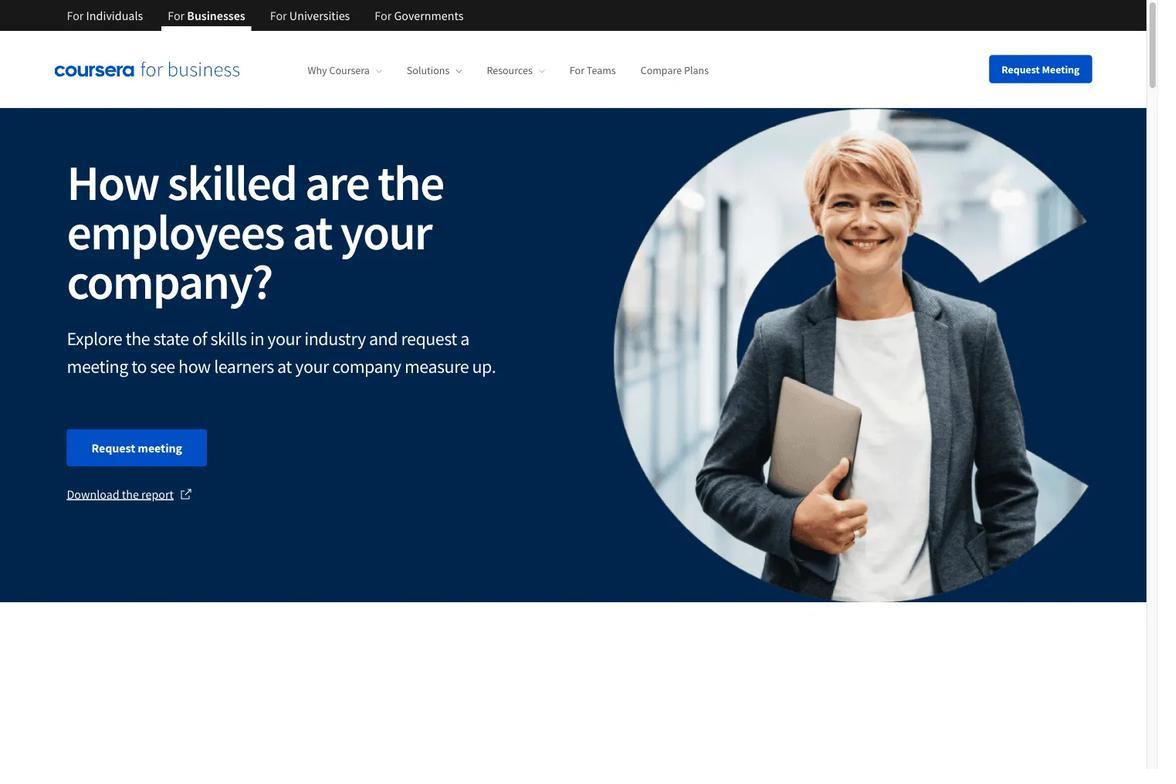 Task type: describe. For each thing, give the bounding box(es) containing it.
for individuals
[[67, 8, 143, 23]]

compare
[[641, 64, 682, 77]]

governments
[[394, 8, 464, 23]]

download
[[67, 487, 119, 502]]

universities
[[290, 8, 350, 23]]

download the report link
[[67, 485, 192, 504]]

request meeting
[[1002, 62, 1080, 76]]

solutions
[[407, 64, 450, 77]]

company?
[[67, 250, 272, 312]]

request for request meeting
[[1002, 62, 1040, 76]]

and
[[369, 327, 398, 350]]

for for universities
[[270, 8, 287, 23]]

resources
[[487, 64, 533, 77]]

1 horizontal spatial meeting
[[138, 440, 182, 456]]

coursera
[[329, 64, 370, 77]]

meeting
[[1043, 62, 1080, 76]]

resources link
[[487, 64, 545, 77]]

for for governments
[[375, 8, 392, 23]]

the for download the report
[[122, 487, 139, 502]]

compare plans link
[[641, 64, 709, 77]]

compare plans
[[641, 64, 709, 77]]

skilled
[[167, 151, 297, 213]]

your for at
[[340, 200, 432, 263]]

company
[[332, 355, 401, 378]]

at inside how skilled are the employees at your company?
[[292, 200, 332, 263]]

measure
[[405, 355, 469, 378]]

request meeting
[[92, 440, 182, 456]]

of
[[192, 327, 207, 350]]

solutions link
[[407, 64, 462, 77]]

for businesses
[[168, 8, 245, 23]]

industry
[[305, 327, 366, 350]]

how
[[67, 151, 159, 213]]

why
[[308, 64, 327, 77]]

for left teams
[[570, 64, 585, 77]]

the inside how skilled are the employees at your company?
[[378, 151, 444, 213]]

the for explore the state of skills in your industry and request a meeting to see how learners at your company measure up.
[[126, 327, 150, 350]]

meeting inside explore the state of skills in your industry and request a meeting to see how learners at your company measure up.
[[67, 355, 128, 378]]

plans
[[684, 64, 709, 77]]

are
[[305, 151, 369, 213]]



Task type: locate. For each thing, give the bounding box(es) containing it.
coursera for business image
[[54, 61, 240, 77]]

meeting down explore
[[67, 355, 128, 378]]

request left meeting
[[1002, 62, 1040, 76]]

0 horizontal spatial request
[[92, 440, 135, 456]]

businesses
[[187, 8, 245, 23]]

state
[[153, 327, 189, 350]]

request inside button
[[1002, 62, 1040, 76]]

1 vertical spatial request
[[92, 440, 135, 456]]

request meeting link
[[67, 430, 207, 467]]

a
[[461, 327, 470, 350]]

request for request meeting
[[92, 440, 135, 456]]

to
[[131, 355, 147, 378]]

how skilled are the employees at your company?
[[67, 151, 444, 312]]

the left report
[[122, 487, 139, 502]]

your
[[340, 200, 432, 263], [268, 327, 301, 350], [295, 355, 329, 378]]

2 vertical spatial the
[[122, 487, 139, 502]]

the up to
[[126, 327, 150, 350]]

your for in
[[268, 327, 301, 350]]

for
[[67, 8, 84, 23], [168, 8, 185, 23], [270, 8, 287, 23], [375, 8, 392, 23], [570, 64, 585, 77]]

for left 'governments'
[[375, 8, 392, 23]]

the inside explore the state of skills in your industry and request a meeting to see how learners at your company measure up.
[[126, 327, 150, 350]]

request up download the report
[[92, 440, 135, 456]]

see
[[150, 355, 175, 378]]

meeting
[[67, 355, 128, 378], [138, 440, 182, 456]]

request
[[1002, 62, 1040, 76], [92, 440, 135, 456]]

up.
[[472, 355, 496, 378]]

report
[[141, 487, 174, 502]]

download the report
[[67, 487, 174, 502]]

in
[[250, 327, 264, 350]]

explore the state of skills in your industry and request a meeting to see how learners at your company measure up.
[[67, 327, 496, 378]]

0 vertical spatial meeting
[[67, 355, 128, 378]]

1 vertical spatial at
[[277, 355, 292, 378]]

the
[[378, 151, 444, 213], [126, 327, 150, 350], [122, 487, 139, 502]]

1 horizontal spatial at
[[292, 200, 332, 263]]

for teams link
[[570, 64, 616, 77]]

1 vertical spatial your
[[268, 327, 301, 350]]

for for individuals
[[67, 8, 84, 23]]

at inside explore the state of skills in your industry and request a meeting to see how learners at your company measure up.
[[277, 355, 292, 378]]

learners
[[214, 355, 274, 378]]

skills
[[210, 327, 247, 350]]

2 vertical spatial your
[[295, 355, 329, 378]]

for left businesses
[[168, 8, 185, 23]]

individuals
[[86, 8, 143, 23]]

for teams
[[570, 64, 616, 77]]

why coursera link
[[308, 64, 382, 77]]

for governments
[[375, 8, 464, 23]]

0 horizontal spatial at
[[277, 355, 292, 378]]

0 vertical spatial your
[[340, 200, 432, 263]]

0 vertical spatial request
[[1002, 62, 1040, 76]]

for universities
[[270, 8, 350, 23]]

for left individuals
[[67, 8, 84, 23]]

request meeting button
[[990, 55, 1093, 83]]

explore
[[67, 327, 122, 350]]

banner navigation
[[54, 0, 476, 42]]

0 vertical spatial the
[[378, 151, 444, 213]]

at
[[292, 200, 332, 263], [277, 355, 292, 378]]

meeting up report
[[138, 440, 182, 456]]

for for businesses
[[168, 8, 185, 23]]

the right are
[[378, 151, 444, 213]]

teams
[[587, 64, 616, 77]]

why coursera
[[308, 64, 370, 77]]

0 vertical spatial at
[[292, 200, 332, 263]]

employees
[[67, 200, 284, 263]]

1 vertical spatial meeting
[[138, 440, 182, 456]]

how
[[178, 355, 211, 378]]

1 vertical spatial the
[[126, 327, 150, 350]]

your inside how skilled are the employees at your company?
[[340, 200, 432, 263]]

1 horizontal spatial request
[[1002, 62, 1040, 76]]

request
[[401, 327, 457, 350]]

for left universities
[[270, 8, 287, 23]]

0 horizontal spatial meeting
[[67, 355, 128, 378]]



Task type: vqa. For each thing, say whether or not it's contained in the screenshot.
4th hours from the bottom
no



